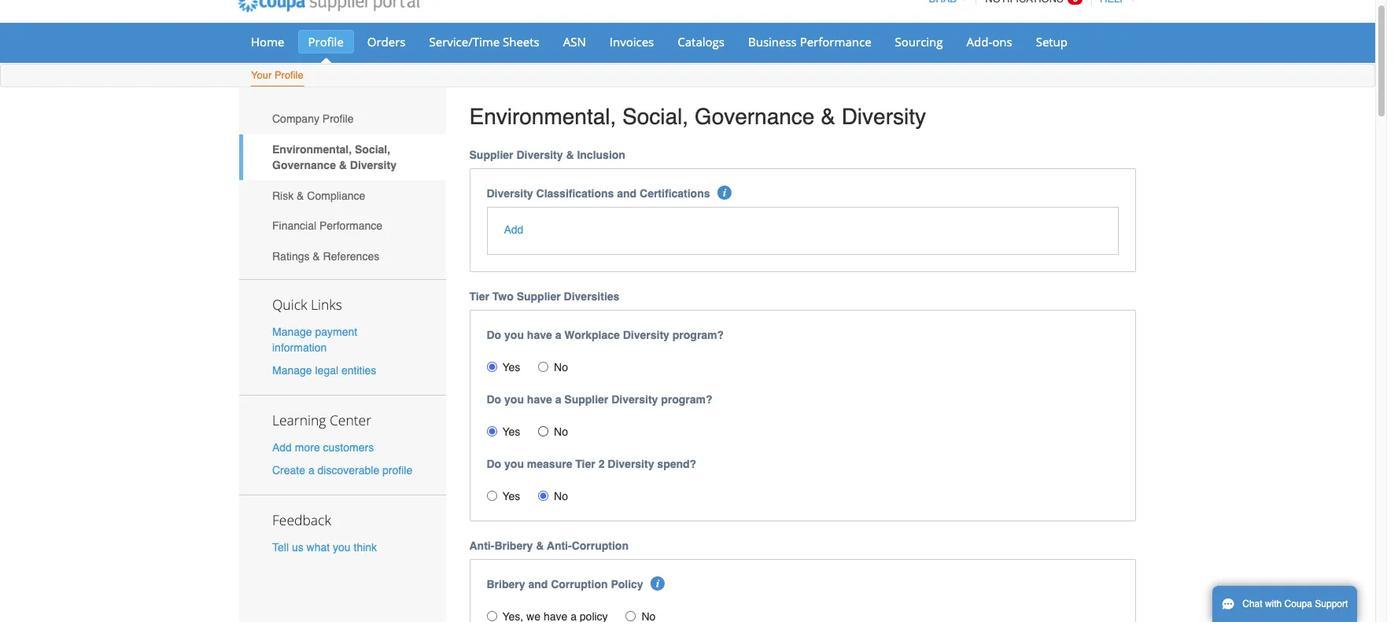 Task type: describe. For each thing, give the bounding box(es) containing it.
additional information image for policy
[[651, 577, 665, 591]]

bribery and corruption policy
[[487, 579, 644, 591]]

do you have a workplace diversity program?
[[487, 329, 724, 342]]

no for 2
[[554, 491, 568, 503]]

add more customers link
[[272, 442, 374, 454]]

two
[[493, 291, 514, 303]]

create a discoverable profile
[[272, 465, 413, 477]]

do you have a supplier diversity program?
[[487, 394, 713, 406]]

support
[[1316, 599, 1349, 610]]

1 vertical spatial bribery
[[487, 579, 525, 591]]

asn link
[[553, 30, 596, 54]]

company
[[272, 113, 320, 125]]

chat with coupa support button
[[1213, 586, 1358, 623]]

a for workplace
[[555, 329, 562, 342]]

tell us what you think button
[[272, 540, 377, 556]]

your profile
[[251, 69, 304, 81]]

home link
[[241, 30, 295, 54]]

do for do you have a supplier diversity program?
[[487, 394, 502, 406]]

you inside tell us what you think button
[[333, 542, 351, 554]]

& down business performance link
[[821, 104, 836, 129]]

more
[[295, 442, 320, 454]]

entities
[[342, 364, 376, 377]]

profile
[[383, 465, 413, 477]]

sheets
[[503, 34, 540, 50]]

0 vertical spatial supplier
[[470, 148, 514, 161]]

business
[[749, 34, 797, 50]]

home
[[251, 34, 285, 50]]

invoices link
[[600, 30, 665, 54]]

add-ons link
[[957, 30, 1023, 54]]

sourcing
[[895, 34, 943, 50]]

add-ons
[[967, 34, 1013, 50]]

yes for do you have a workplace diversity program?
[[503, 361, 521, 374]]

invoices
[[610, 34, 654, 50]]

performance for business performance
[[800, 34, 872, 50]]

spend?
[[658, 458, 697, 471]]

2 horizontal spatial supplier
[[565, 394, 609, 406]]

workplace
[[565, 329, 620, 342]]

tell
[[272, 542, 289, 554]]

manage payment information link
[[272, 326, 358, 354]]

0 vertical spatial corruption
[[572, 540, 629, 553]]

risk & compliance link
[[239, 180, 446, 211]]

you for do you have a workplace diversity program?
[[505, 329, 524, 342]]

you for do you have a supplier diversity program?
[[505, 394, 524, 406]]

do you measure tier 2 diversity spend?
[[487, 458, 697, 471]]

program? for do you have a workplace diversity program?
[[673, 329, 724, 342]]

& right risk
[[297, 189, 304, 202]]

chat
[[1243, 599, 1263, 610]]

us
[[292, 542, 304, 554]]

inclusion
[[577, 148, 626, 161]]

anti-bribery & anti-corruption
[[470, 540, 629, 553]]

have for workplace
[[527, 329, 552, 342]]

manage for manage legal entities
[[272, 364, 312, 377]]

think
[[354, 542, 377, 554]]

have for supplier
[[527, 394, 552, 406]]

coupa
[[1285, 599, 1313, 610]]

payment
[[315, 326, 358, 338]]

coupa supplier portal image
[[227, 0, 430, 23]]

add button
[[504, 222, 524, 238]]

links
[[311, 295, 342, 314]]

performance for financial performance
[[319, 220, 383, 232]]

quick
[[272, 295, 307, 314]]

certifications
[[640, 187, 710, 200]]

governance inside environmental, social, governance & diversity
[[272, 159, 336, 172]]

program? for do you have a supplier diversity program?
[[661, 394, 713, 406]]

asn
[[563, 34, 586, 50]]

& right ratings
[[313, 250, 320, 263]]

legal
[[315, 364, 339, 377]]

1 horizontal spatial environmental, social, governance & diversity
[[470, 104, 926, 129]]

center
[[330, 411, 372, 430]]

1 vertical spatial tier
[[576, 458, 596, 471]]

learning center
[[272, 411, 372, 430]]

service/time
[[429, 34, 500, 50]]

references
[[323, 250, 380, 263]]

risk
[[272, 189, 294, 202]]

feedback
[[272, 511, 331, 530]]

your
[[251, 69, 272, 81]]

setup
[[1036, 34, 1068, 50]]

service/time sheets link
[[419, 30, 550, 54]]

0 horizontal spatial social,
[[355, 143, 391, 156]]

discoverable
[[318, 465, 380, 477]]

classifications
[[536, 187, 614, 200]]

sourcing link
[[885, 30, 954, 54]]

diversity classifications and certifications
[[487, 187, 710, 200]]

supplier diversity & inclusion
[[470, 148, 626, 161]]

learning
[[272, 411, 326, 430]]

tier two supplier diversities
[[470, 291, 620, 303]]

your profile link
[[250, 66, 304, 87]]

business performance link
[[738, 30, 882, 54]]

orders link
[[357, 30, 416, 54]]

do for do you measure tier 2 diversity spend?
[[487, 458, 502, 471]]

with
[[1266, 599, 1282, 610]]

yes for do you have a supplier diversity program?
[[503, 426, 521, 439]]

0 vertical spatial environmental,
[[470, 104, 617, 129]]

financial performance
[[272, 220, 383, 232]]

additional information image for certifications
[[718, 185, 732, 200]]

ratings & references
[[272, 250, 380, 263]]

quick links
[[272, 295, 342, 314]]

& inside environmental, social, governance & diversity
[[339, 159, 347, 172]]



Task type: locate. For each thing, give the bounding box(es) containing it.
2
[[599, 458, 605, 471]]

1 vertical spatial do
[[487, 394, 502, 406]]

& up the bribery and corruption policy
[[536, 540, 544, 553]]

1 horizontal spatial anti-
[[547, 540, 572, 553]]

2 vertical spatial a
[[308, 465, 315, 477]]

0 horizontal spatial tier
[[470, 291, 490, 303]]

manage legal entities
[[272, 364, 376, 377]]

social,
[[623, 104, 689, 129], [355, 143, 391, 156]]

add up the create at the left bottom of the page
[[272, 442, 292, 454]]

1 vertical spatial add
[[272, 442, 292, 454]]

additional information image
[[718, 185, 732, 200], [651, 577, 665, 591]]

1 vertical spatial have
[[527, 394, 552, 406]]

diversity
[[842, 104, 926, 129], [517, 148, 563, 161], [350, 159, 397, 172], [487, 187, 533, 200], [623, 329, 670, 342], [612, 394, 658, 406], [608, 458, 654, 471]]

1 vertical spatial supplier
[[517, 291, 561, 303]]

1 vertical spatial a
[[555, 394, 562, 406]]

profile for company profile
[[323, 113, 354, 125]]

business performance
[[749, 34, 872, 50]]

environmental, up supplier diversity & inclusion
[[470, 104, 617, 129]]

you for do you measure tier 2 diversity spend?
[[505, 458, 524, 471]]

environmental, social, governance & diversity link
[[239, 134, 446, 180]]

2 vertical spatial profile
[[323, 113, 354, 125]]

1 vertical spatial profile
[[275, 69, 304, 81]]

do
[[487, 329, 502, 342], [487, 394, 502, 406], [487, 458, 502, 471]]

1 vertical spatial social,
[[355, 143, 391, 156]]

add for add
[[504, 224, 524, 236]]

profile down the coupa supplier portal image
[[308, 34, 344, 50]]

3 yes from the top
[[503, 491, 521, 503]]

manage
[[272, 326, 312, 338], [272, 364, 312, 377]]

a left workplace
[[555, 329, 562, 342]]

add up two
[[504, 224, 524, 236]]

1 vertical spatial no
[[554, 426, 568, 439]]

manage payment information
[[272, 326, 358, 354]]

no
[[554, 361, 568, 374], [554, 426, 568, 439], [554, 491, 568, 503]]

0 vertical spatial governance
[[695, 104, 815, 129]]

add-
[[967, 34, 993, 50]]

performance right the business
[[800, 34, 872, 50]]

1 have from the top
[[527, 329, 552, 342]]

0 vertical spatial social,
[[623, 104, 689, 129]]

a for supplier
[[555, 394, 562, 406]]

service/time sheets
[[429, 34, 540, 50]]

0 horizontal spatial add
[[272, 442, 292, 454]]

program?
[[673, 329, 724, 342], [661, 394, 713, 406]]

company profile link
[[239, 104, 446, 134]]

do for do you have a workplace diversity program?
[[487, 329, 502, 342]]

information
[[272, 341, 327, 354]]

profile right 'your'
[[275, 69, 304, 81]]

1 do from the top
[[487, 329, 502, 342]]

3 no from the top
[[554, 491, 568, 503]]

environmental, social, governance & diversity down catalogs on the top of page
[[470, 104, 926, 129]]

have up measure
[[527, 394, 552, 406]]

financial performance link
[[239, 211, 446, 241]]

0 vertical spatial profile
[[308, 34, 344, 50]]

create
[[272, 465, 305, 477]]

0 horizontal spatial additional information image
[[651, 577, 665, 591]]

diversity inside environmental, social, governance & diversity
[[350, 159, 397, 172]]

manage inside manage payment information
[[272, 326, 312, 338]]

create a discoverable profile link
[[272, 465, 413, 477]]

manage legal entities link
[[272, 364, 376, 377]]

no up measure
[[554, 426, 568, 439]]

2 vertical spatial supplier
[[565, 394, 609, 406]]

0 horizontal spatial performance
[[319, 220, 383, 232]]

supplier up add button
[[470, 148, 514, 161]]

2 have from the top
[[527, 394, 552, 406]]

catalogs
[[678, 34, 725, 50]]

performance up references
[[319, 220, 383, 232]]

have down the tier two supplier diversities
[[527, 329, 552, 342]]

0 horizontal spatial environmental,
[[272, 143, 352, 156]]

0 vertical spatial have
[[527, 329, 552, 342]]

compliance
[[307, 189, 365, 202]]

no for supplier
[[554, 426, 568, 439]]

tier left two
[[470, 291, 490, 303]]

1 horizontal spatial governance
[[695, 104, 815, 129]]

governance
[[695, 104, 815, 129], [272, 159, 336, 172]]

measure
[[527, 458, 573, 471]]

manage down information
[[272, 364, 312, 377]]

& left inclusion
[[566, 148, 574, 161]]

1 horizontal spatial tier
[[576, 458, 596, 471]]

1 vertical spatial environmental,
[[272, 143, 352, 156]]

2 manage from the top
[[272, 364, 312, 377]]

navigation
[[922, 0, 1137, 14]]

environmental, social, governance & diversity up compliance
[[272, 143, 397, 172]]

0 horizontal spatial supplier
[[470, 148, 514, 161]]

tier
[[470, 291, 490, 303], [576, 458, 596, 471]]

corruption left policy
[[551, 579, 608, 591]]

0 vertical spatial environmental, social, governance & diversity
[[470, 104, 926, 129]]

and down inclusion
[[617, 187, 637, 200]]

& up the risk & compliance link
[[339, 159, 347, 172]]

tell us what you think
[[272, 542, 377, 554]]

1 vertical spatial governance
[[272, 159, 336, 172]]

supplier
[[470, 148, 514, 161], [517, 291, 561, 303], [565, 394, 609, 406]]

setup link
[[1026, 30, 1078, 54]]

customers
[[323, 442, 374, 454]]

0 vertical spatial do
[[487, 329, 502, 342]]

1 horizontal spatial additional information image
[[718, 185, 732, 200]]

what
[[307, 542, 330, 554]]

1 yes from the top
[[503, 361, 521, 374]]

1 vertical spatial corruption
[[551, 579, 608, 591]]

1 vertical spatial performance
[[319, 220, 383, 232]]

None radio
[[487, 427, 497, 437], [487, 612, 497, 622], [626, 612, 636, 622], [487, 427, 497, 437], [487, 612, 497, 622], [626, 612, 636, 622]]

tier left 2
[[576, 458, 596, 471]]

profile up environmental, social, governance & diversity link on the left top of the page
[[323, 113, 354, 125]]

1 horizontal spatial supplier
[[517, 291, 561, 303]]

profile link
[[298, 30, 354, 54]]

ons
[[993, 34, 1013, 50]]

0 vertical spatial no
[[554, 361, 568, 374]]

0 vertical spatial tier
[[470, 291, 490, 303]]

2 do from the top
[[487, 394, 502, 406]]

0 vertical spatial bribery
[[495, 540, 533, 553]]

1 vertical spatial additional information image
[[651, 577, 665, 591]]

no down measure
[[554, 491, 568, 503]]

3 do from the top
[[487, 458, 502, 471]]

profile
[[308, 34, 344, 50], [275, 69, 304, 81], [323, 113, 354, 125]]

no for workplace
[[554, 361, 568, 374]]

1 manage from the top
[[272, 326, 312, 338]]

0 vertical spatial additional information image
[[718, 185, 732, 200]]

0 vertical spatial yes
[[503, 361, 521, 374]]

1 horizontal spatial environmental,
[[470, 104, 617, 129]]

2 yes from the top
[[503, 426, 521, 439]]

1 horizontal spatial add
[[504, 224, 524, 236]]

social, down the "company profile" link
[[355, 143, 391, 156]]

0 horizontal spatial environmental, social, governance & diversity
[[272, 143, 397, 172]]

chat with coupa support
[[1243, 599, 1349, 610]]

company profile
[[272, 113, 354, 125]]

bribery
[[495, 540, 533, 553], [487, 579, 525, 591]]

add more customers
[[272, 442, 374, 454]]

yes for do you measure tier 2 diversity spend?
[[503, 491, 521, 503]]

1 vertical spatial yes
[[503, 426, 521, 439]]

2 no from the top
[[554, 426, 568, 439]]

policy
[[611, 579, 644, 591]]

social, up inclusion
[[623, 104, 689, 129]]

governance down the business
[[695, 104, 815, 129]]

diversities
[[564, 291, 620, 303]]

2 vertical spatial do
[[487, 458, 502, 471]]

add
[[504, 224, 524, 236], [272, 442, 292, 454]]

additional information image right certifications
[[718, 185, 732, 200]]

a
[[555, 329, 562, 342], [555, 394, 562, 406], [308, 465, 315, 477]]

2 vertical spatial no
[[554, 491, 568, 503]]

a up measure
[[555, 394, 562, 406]]

supplier right two
[[517, 291, 561, 303]]

0 vertical spatial add
[[504, 224, 524, 236]]

no down workplace
[[554, 361, 568, 374]]

corruption up policy
[[572, 540, 629, 553]]

manage up information
[[272, 326, 312, 338]]

1 vertical spatial program?
[[661, 394, 713, 406]]

bribery up the bribery and corruption policy
[[495, 540, 533, 553]]

0 vertical spatial performance
[[800, 34, 872, 50]]

0 vertical spatial and
[[617, 187, 637, 200]]

1 anti- from the left
[[470, 540, 495, 553]]

catalogs link
[[668, 30, 735, 54]]

1 vertical spatial and
[[528, 579, 548, 591]]

a right the create at the left bottom of the page
[[308, 465, 315, 477]]

0 vertical spatial program?
[[673, 329, 724, 342]]

0 vertical spatial manage
[[272, 326, 312, 338]]

1 horizontal spatial social,
[[623, 104, 689, 129]]

anti-
[[470, 540, 495, 553], [547, 540, 572, 553]]

bribery down anti-bribery & anti-corruption on the bottom of the page
[[487, 579, 525, 591]]

governance up risk & compliance at top left
[[272, 159, 336, 172]]

None radio
[[487, 362, 497, 373], [538, 362, 549, 373], [538, 427, 549, 437], [487, 491, 497, 502], [538, 491, 549, 502], [487, 362, 497, 373], [538, 362, 549, 373], [538, 427, 549, 437], [487, 491, 497, 502], [538, 491, 549, 502]]

supplier up do you measure tier 2 diversity spend?
[[565, 394, 609, 406]]

1 horizontal spatial and
[[617, 187, 637, 200]]

1 horizontal spatial performance
[[800, 34, 872, 50]]

2 anti- from the left
[[547, 540, 572, 553]]

manage for manage payment information
[[272, 326, 312, 338]]

0 vertical spatial a
[[555, 329, 562, 342]]

0 horizontal spatial governance
[[272, 159, 336, 172]]

corruption
[[572, 540, 629, 553], [551, 579, 608, 591]]

1 vertical spatial environmental, social, governance & diversity
[[272, 143, 397, 172]]

0 horizontal spatial and
[[528, 579, 548, 591]]

you
[[505, 329, 524, 342], [505, 394, 524, 406], [505, 458, 524, 471], [333, 542, 351, 554]]

risk & compliance
[[272, 189, 365, 202]]

environmental,
[[470, 104, 617, 129], [272, 143, 352, 156]]

environmental, social, governance & diversity
[[470, 104, 926, 129], [272, 143, 397, 172]]

environmental, down company profile
[[272, 143, 352, 156]]

ratings
[[272, 250, 310, 263]]

2 vertical spatial yes
[[503, 491, 521, 503]]

0 horizontal spatial anti-
[[470, 540, 495, 553]]

profile for your profile
[[275, 69, 304, 81]]

financial
[[272, 220, 316, 232]]

and down anti-bribery & anti-corruption on the bottom of the page
[[528, 579, 548, 591]]

additional information image right policy
[[651, 577, 665, 591]]

1 vertical spatial manage
[[272, 364, 312, 377]]

and
[[617, 187, 637, 200], [528, 579, 548, 591]]

add for add more customers
[[272, 442, 292, 454]]

1 no from the top
[[554, 361, 568, 374]]

environmental, inside environmental, social, governance & diversity
[[272, 143, 352, 156]]

ratings & references link
[[239, 241, 446, 272]]

orders
[[367, 34, 406, 50]]



Task type: vqa. For each thing, say whether or not it's contained in the screenshot.
Search text field
no



